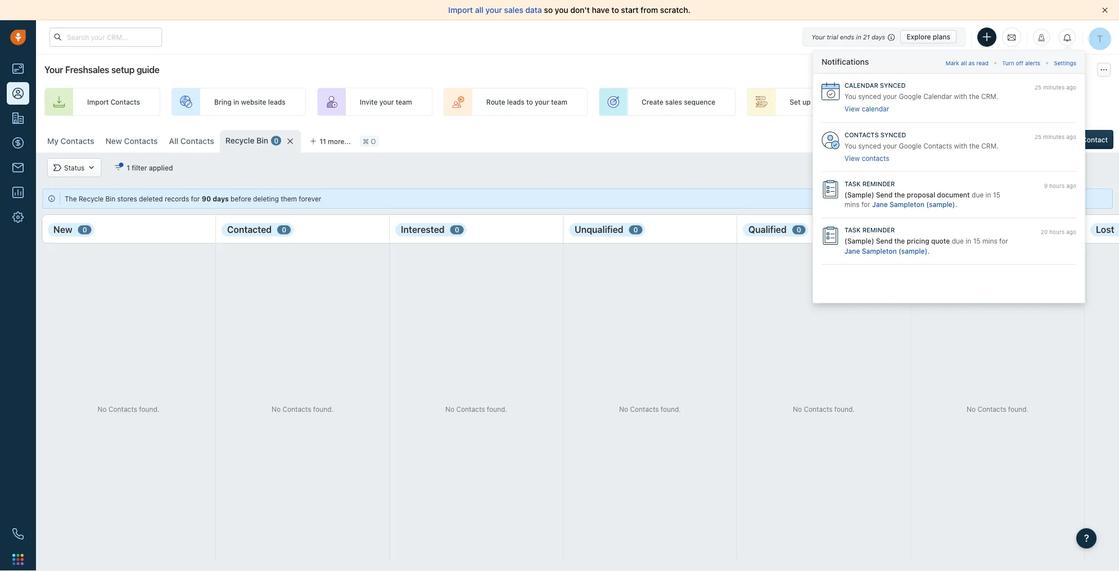 Task type: locate. For each thing, give the bounding box(es) containing it.
11
[[320, 137, 326, 145]]

4 no from the left
[[619, 405, 628, 413]]

qualified
[[749, 224, 787, 235]]

1 filter applied button
[[107, 158, 180, 177]]

reminder down the jane sampleton (sample) .
[[863, 227, 895, 234]]

. inside task reminder (sample) send the pricing quote due in 15 mins for jane sampleton (sample) .
[[928, 247, 930, 255]]

new contacts button
[[100, 130, 163, 152], [106, 136, 158, 146]]

to inside route leads to your team link
[[527, 98, 533, 106]]

2 reminder from the top
[[863, 227, 895, 234]]

1 vertical spatial mins
[[983, 237, 998, 245]]

your freshsales setup guide
[[44, 64, 160, 75]]

with inside contacts synced you synced your google contacts with the crm. view contacts
[[954, 142, 968, 150]]

cards
[[923, 136, 941, 143]]

your up "view contacts" link
[[883, 142, 897, 150]]

view
[[845, 105, 860, 113], [845, 154, 860, 162]]

new down the
[[53, 224, 72, 235]]

in
[[856, 33, 862, 41], [233, 98, 239, 106], [986, 191, 992, 199], [966, 237, 972, 245]]

25 left add contact button
[[1035, 133, 1042, 140]]

1 you from the top
[[845, 93, 857, 100]]

in right "document"
[[986, 191, 992, 199]]

0 vertical spatial minutes
[[1044, 84, 1065, 91]]

25
[[1035, 84, 1042, 91], [1035, 133, 1042, 140]]

0
[[274, 137, 279, 145], [83, 226, 87, 234], [282, 226, 286, 234], [455, 226, 459, 234], [634, 226, 638, 234], [797, 226, 802, 234]]

2 google from the top
[[899, 142, 922, 150]]

1 horizontal spatial .
[[956, 201, 958, 208]]

filter
[[132, 164, 147, 172]]

view for view contacts
[[845, 154, 860, 162]]

all left data on the left
[[475, 5, 484, 15]]

1 vertical spatial crm.
[[982, 142, 999, 150]]

bin left stores
[[105, 195, 115, 202]]

2 no contacts found. from the left
[[272, 405, 334, 413]]

with for contacts
[[954, 142, 968, 150]]

document
[[938, 191, 970, 199]]

0 vertical spatial send
[[876, 191, 893, 199]]

3 found. from the left
[[487, 405, 507, 413]]

2 (sample) from the top
[[845, 237, 875, 245]]

1 vertical spatial bin
[[105, 195, 115, 202]]

settings
[[1054, 60, 1077, 66]]

reminder down "view contacts" link
[[863, 180, 895, 187]]

jane inside task reminder (sample) send the pricing quote due in 15 mins for jane sampleton (sample) .
[[845, 247, 861, 255]]

setup
[[111, 64, 135, 75]]

task inside task reminder (sample) send the pricing quote due in 15 mins for jane sampleton (sample) .
[[845, 227, 861, 234]]

ago for you synced your google calendar with the crm.
[[1067, 84, 1077, 91]]

reminder inside "task reminder (sample) send the proposal document"
[[863, 180, 895, 187]]

0 vertical spatial all
[[475, 5, 484, 15]]

before
[[231, 195, 251, 202]]

1 vertical spatial you
[[845, 142, 857, 150]]

crm. inside calendar synced you synced your google calendar with the crm. view calendar
[[982, 93, 999, 100]]

1 with from the top
[[954, 93, 968, 100]]

0 horizontal spatial sales
[[504, 5, 524, 15]]

0 vertical spatial contacts
[[845, 131, 879, 138]]

2 horizontal spatial sales
[[829, 98, 846, 106]]

(sample) inside task reminder (sample) send the pricing quote due in 15 mins for jane sampleton (sample) .
[[845, 237, 875, 245]]

leads right "route"
[[507, 98, 525, 106]]

import contacts down setup
[[87, 98, 140, 106]]

1 horizontal spatial all
[[961, 60, 967, 66]]

send email image
[[1008, 33, 1016, 42]]

1 vertical spatial jane
[[845, 247, 861, 255]]

2 ago from the top
[[1067, 133, 1077, 140]]

1 container_wx8msf4aqz5i3rn1 image from the left
[[53, 164, 61, 172]]

no contacts found. for unqualified
[[619, 405, 681, 413]]

import contacts inside button
[[969, 136, 1022, 143]]

calendar
[[924, 93, 952, 100]]

1 25 from the top
[[1035, 84, 1042, 91]]

2 contact from the left
[[1082, 136, 1108, 143]]

2 25 minutes ago from the top
[[1035, 133, 1077, 140]]

create sales sequence link
[[599, 88, 736, 116]]

1 vertical spatial view
[[845, 154, 860, 162]]

in right bring
[[233, 98, 239, 106]]

leads
[[268, 98, 286, 106], [507, 98, 525, 106]]

google inside contacts synced you synced your google contacts with the crm. view contacts
[[899, 142, 922, 150]]

0 horizontal spatial contact
[[895, 136, 921, 143]]

1 contact from the left
[[895, 136, 921, 143]]

view down container_wx8msf4aqz5i3rn1 image
[[845, 154, 860, 162]]

plans
[[933, 33, 951, 41]]

import contacts down deal
[[969, 136, 1022, 143]]

you inside contacts synced you synced your google contacts with the crm. view contacts
[[845, 142, 857, 150]]

the
[[970, 93, 980, 100], [970, 142, 980, 150], [895, 191, 905, 199], [895, 237, 905, 245]]

container_wx8msf4aqz5i3rn1 image left 1 on the top left of page
[[114, 164, 122, 172]]

ago for (sample) send the proposal document
[[1067, 182, 1077, 189]]

2 with from the top
[[954, 142, 968, 150]]

for inside the due in 15 mins for
[[862, 201, 871, 208]]

no contacts found. for contacted
[[272, 405, 334, 413]]

0 vertical spatial 15
[[994, 191, 1001, 199]]

1 horizontal spatial jane
[[873, 201, 888, 208]]

15 right "document"
[[994, 191, 1001, 199]]

new up 1 filter applied button
[[106, 136, 122, 146]]

ago right 9
[[1067, 182, 1077, 189]]

(sample) down pricing
[[899, 247, 928, 255]]

what's new image
[[1038, 34, 1046, 42]]

1 ago from the top
[[1067, 84, 1077, 91]]

0 vertical spatial you
[[845, 93, 857, 100]]

1 team from the left
[[396, 98, 412, 106]]

bring in website leads
[[214, 98, 286, 106]]

container_wx8msf4aqz5i3rn1 image right status in the left top of the page
[[87, 164, 95, 172]]

1 horizontal spatial 15
[[994, 191, 1001, 199]]

1 horizontal spatial import contacts
[[969, 136, 1022, 143]]

import contacts group
[[954, 130, 1047, 149]]

view inside contacts synced you synced your google contacts with the crm. view contacts
[[845, 154, 860, 162]]

add
[[948, 98, 961, 106], [1068, 136, 1081, 143]]

recycle down "bring in website leads" link
[[226, 136, 255, 145]]

0 vertical spatial import
[[448, 5, 473, 15]]

25 minutes ago down settings
[[1035, 84, 1077, 91]]

contacts up "view contacts" link
[[845, 131, 879, 138]]

0 horizontal spatial import contacts
[[87, 98, 140, 106]]

to
[[612, 5, 619, 15], [527, 98, 533, 106]]

25 minutes ago
[[1035, 84, 1077, 91], [1035, 133, 1077, 140]]

1 vertical spatial 15
[[974, 237, 981, 245]]

your left freshsales
[[44, 64, 63, 75]]

add left deal
[[948, 98, 961, 106]]

1 minutes from the top
[[1044, 84, 1065, 91]]

0 horizontal spatial add
[[948, 98, 961, 106]]

google left the cards
[[899, 142, 922, 150]]

import
[[448, 5, 473, 15], [87, 98, 109, 106], [969, 136, 991, 143]]

0 horizontal spatial mins
[[845, 201, 860, 208]]

1 horizontal spatial mins
[[983, 237, 998, 245]]

2 found. from the left
[[313, 405, 334, 413]]

reminder
[[863, 180, 895, 187], [863, 227, 895, 234]]

turn off alerts
[[1003, 60, 1041, 66]]

crm. for you synced your google contacts with the crm.
[[982, 142, 999, 150]]

0 vertical spatial view
[[845, 105, 860, 113]]

the down as on the top of page
[[970, 93, 980, 100]]

0 horizontal spatial days
[[213, 195, 229, 202]]

view inside calendar synced you synced your google calendar with the crm. view calendar
[[845, 105, 860, 113]]

add contact button
[[1052, 130, 1114, 149]]

1 no from the left
[[98, 405, 107, 413]]

the recycle bin stores deleted records for 90 days before deleting them forever
[[65, 195, 321, 202]]

4 no contacts found. from the left
[[619, 405, 681, 413]]

2 horizontal spatial for
[[1000, 237, 1009, 245]]

3 no contacts found. from the left
[[446, 405, 507, 413]]

1 vertical spatial 25
[[1035, 133, 1042, 140]]

reminder inside task reminder (sample) send the pricing quote due in 15 mins for jane sampleton (sample) .
[[863, 227, 895, 234]]

leads right website
[[268, 98, 286, 106]]

0 horizontal spatial team
[[396, 98, 412, 106]]

up
[[803, 98, 811, 106]]

5 no contacts found. from the left
[[793, 405, 855, 413]]

mins right quote
[[983, 237, 998, 245]]

add deal
[[948, 98, 977, 106]]

google
[[899, 93, 922, 100], [899, 142, 922, 150]]

0 vertical spatial hours
[[1050, 182, 1065, 189]]

task reminder (sample) send the proposal document
[[845, 180, 970, 199]]

days right 90
[[213, 195, 229, 202]]

(sample) for (sample) send the pricing quote
[[845, 237, 875, 245]]

send for pricing
[[876, 237, 893, 245]]

due inside the due in 15 mins for
[[972, 191, 984, 199]]

read
[[977, 60, 989, 66]]

1 horizontal spatial container_wx8msf4aqz5i3rn1 image
[[87, 164, 95, 172]]

0 vertical spatial to
[[612, 5, 619, 15]]

0 vertical spatial import contacts
[[87, 98, 140, 106]]

0 for unqualified
[[634, 226, 638, 234]]

0 vertical spatial your
[[812, 33, 825, 41]]

no for qualified
[[793, 405, 802, 413]]

import inside button
[[969, 136, 991, 143]]

contacts
[[845, 131, 879, 138], [862, 154, 890, 162]]

hours right 20
[[1050, 229, 1065, 235]]

2 team from the left
[[551, 98, 568, 106]]

my contacts button
[[42, 130, 100, 152], [47, 136, 94, 146]]

container_wx8msf4aqz5i3rn1 image inside 1 filter applied button
[[114, 164, 122, 172]]

0 vertical spatial (sample)
[[845, 191, 875, 199]]

(sample) inside "task reminder (sample) send the proposal document"
[[845, 191, 875, 199]]

1 reminder from the top
[[863, 180, 895, 187]]

contact for add
[[1082, 136, 1108, 143]]

your
[[812, 33, 825, 41], [44, 64, 63, 75]]

1 horizontal spatial team
[[551, 98, 568, 106]]

1 horizontal spatial leads
[[507, 98, 525, 106]]

1 found. from the left
[[139, 405, 159, 413]]

1 vertical spatial send
[[876, 237, 893, 245]]

1 vertical spatial task
[[845, 227, 861, 234]]

team inside invite your team link
[[396, 98, 412, 106]]

your right "route"
[[535, 98, 550, 106]]

to left start
[[612, 5, 619, 15]]

the up the jane sampleton (sample) .
[[895, 191, 905, 199]]

1 hours from the top
[[1050, 182, 1065, 189]]

hours right 9
[[1050, 182, 1065, 189]]

explore
[[907, 33, 931, 41]]

sales
[[504, 5, 524, 15], [666, 98, 682, 106], [829, 98, 846, 106]]

no contacts found. for new
[[98, 405, 159, 413]]

your up view calendar link
[[883, 93, 897, 100]]

add inside button
[[1068, 136, 1081, 143]]

1 vertical spatial recycle
[[79, 195, 104, 202]]

set up your sales pipeline link
[[747, 88, 894, 116]]

bin down website
[[257, 136, 268, 145]]

0 vertical spatial with
[[954, 93, 968, 100]]

new for new
[[53, 224, 72, 235]]

1 horizontal spatial due
[[972, 191, 984, 199]]

2 task from the top
[[845, 227, 861, 234]]

15 right quote
[[974, 237, 981, 245]]

0 vertical spatial 25
[[1035, 84, 1042, 91]]

0 horizontal spatial .
[[928, 247, 930, 255]]

container_wx8msf4aqz5i3rn1 image left status in the left top of the page
[[53, 164, 61, 172]]

1 vertical spatial import
[[87, 98, 109, 106]]

you up view calendar link
[[845, 93, 857, 100]]

1 horizontal spatial recycle
[[226, 136, 255, 145]]

1 view from the top
[[845, 105, 860, 113]]

with right the cards
[[954, 142, 968, 150]]

3 no from the left
[[446, 405, 455, 413]]

3 ago from the top
[[1067, 182, 1077, 189]]

deal
[[963, 98, 977, 106]]

mins down "view contacts" link
[[845, 201, 860, 208]]

pipeline
[[848, 98, 874, 106]]

. down pricing
[[928, 247, 930, 255]]

0 vertical spatial (sample)
[[927, 201, 956, 208]]

team
[[396, 98, 412, 106], [551, 98, 568, 106]]

with inside calendar synced you synced your google calendar with the crm. view calendar
[[954, 93, 968, 100]]

view for view calendar
[[845, 105, 860, 113]]

25 down alerts
[[1035, 84, 1042, 91]]

import for import contacts button
[[969, 136, 991, 143]]

sampleton inside task reminder (sample) send the pricing quote due in 15 mins for jane sampleton (sample) .
[[862, 247, 897, 255]]

0 vertical spatial reminder
[[863, 180, 895, 187]]

1 no contacts found. from the left
[[98, 405, 159, 413]]

1 send from the top
[[876, 191, 893, 199]]

1 vertical spatial (sample)
[[899, 247, 928, 255]]

minutes
[[1044, 84, 1065, 91], [1044, 133, 1065, 140]]

1 horizontal spatial contact
[[1082, 136, 1108, 143]]

due right quote
[[952, 237, 964, 245]]

0 horizontal spatial jane
[[845, 247, 861, 255]]

task inside "task reminder (sample) send the proposal document"
[[845, 180, 861, 187]]

settings link
[[1054, 56, 1077, 67]]

minutes left add contact
[[1044, 133, 1065, 140]]

1 vertical spatial new
[[53, 224, 72, 235]]

import contacts
[[87, 98, 140, 106], [969, 136, 1022, 143]]

add up 9 hours ago
[[1068, 136, 1081, 143]]

1 task from the top
[[845, 180, 861, 187]]

0 horizontal spatial your
[[44, 64, 63, 75]]

1 horizontal spatial new
[[106, 136, 122, 146]]

1 25 minutes ago from the top
[[1035, 84, 1077, 91]]

hours for document
[[1050, 182, 1065, 189]]

1 vertical spatial your
[[44, 64, 63, 75]]

view up container_wx8msf4aqz5i3rn1 image
[[845, 105, 860, 113]]

them
[[281, 195, 297, 202]]

0 horizontal spatial leads
[[268, 98, 286, 106]]

0 horizontal spatial all
[[475, 5, 484, 15]]

to right "route"
[[527, 98, 533, 106]]

all contacts
[[169, 136, 214, 146]]

2 hours from the top
[[1050, 229, 1065, 235]]

contacts
[[111, 98, 140, 106], [993, 136, 1022, 143], [61, 136, 94, 146], [124, 136, 158, 146], [181, 136, 214, 146], [924, 142, 953, 150], [109, 405, 137, 413], [283, 405, 311, 413], [457, 405, 485, 413], [630, 405, 659, 413], [804, 405, 833, 413], [978, 405, 1007, 413]]

ago for (sample) send the pricing quote
[[1067, 229, 1077, 235]]

send inside "task reminder (sample) send the proposal document"
[[876, 191, 893, 199]]

1 vertical spatial calendar
[[862, 105, 890, 113]]

0 inside recycle bin 0
[[274, 137, 279, 145]]

with right calendar on the right of page
[[954, 93, 968, 100]]

days right 21
[[872, 33, 886, 41]]

.
[[956, 201, 958, 208], [928, 247, 930, 255]]

5 found. from the left
[[835, 405, 855, 413]]

in inside task reminder (sample) send the pricing quote due in 15 mins for jane sampleton (sample) .
[[966, 237, 972, 245]]

1 vertical spatial sampleton
[[862, 247, 897, 255]]

4 ago from the top
[[1067, 229, 1077, 235]]

1 vertical spatial import contacts
[[969, 136, 1022, 143]]

days
[[872, 33, 886, 41], [213, 195, 229, 202]]

minutes down settings
[[1044, 84, 1065, 91]]

minutes for you synced your google calendar with the crm.
[[1044, 84, 1065, 91]]

1 google from the top
[[899, 93, 922, 100]]

sales left data on the left
[[504, 5, 524, 15]]

scratch.
[[660, 5, 691, 15]]

your
[[486, 5, 502, 15], [883, 93, 897, 100], [380, 98, 394, 106], [535, 98, 550, 106], [813, 98, 827, 106], [883, 142, 897, 150]]

contact
[[895, 136, 921, 143], [1082, 136, 1108, 143]]

1 vertical spatial due
[[952, 237, 964, 245]]

due right "document"
[[972, 191, 984, 199]]

2 25 from the top
[[1035, 133, 1042, 140]]

0 horizontal spatial container_wx8msf4aqz5i3rn1 image
[[53, 164, 61, 172]]

1 vertical spatial add
[[1068, 136, 1081, 143]]

0 vertical spatial 25 minutes ago
[[1035, 84, 1077, 91]]

invite your team
[[360, 98, 412, 106]]

0 vertical spatial bin
[[257, 136, 268, 145]]

1 vertical spatial hours
[[1050, 229, 1065, 235]]

no contacts found. for interested
[[446, 405, 507, 413]]

mins inside task reminder (sample) send the pricing quote due in 15 mins for jane sampleton (sample) .
[[983, 237, 998, 245]]

2 horizontal spatial import
[[969, 136, 991, 143]]

the left pricing
[[895, 237, 905, 245]]

ago down settings
[[1067, 84, 1077, 91]]

ago up 9 hours ago
[[1067, 133, 1077, 140]]

you up "view contacts" link
[[845, 142, 857, 150]]

0 vertical spatial jane
[[873, 201, 888, 208]]

15 inside the due in 15 mins for
[[994, 191, 1001, 199]]

leads inside "bring in website leads" link
[[268, 98, 286, 106]]

1 vertical spatial days
[[213, 195, 229, 202]]

1 (sample) from the top
[[845, 191, 875, 199]]

4 found. from the left
[[661, 405, 681, 413]]

send for proposal
[[876, 191, 893, 199]]

1 vertical spatial .
[[928, 247, 930, 255]]

invite
[[360, 98, 378, 106]]

sales for import
[[504, 5, 524, 15]]

1 vertical spatial (sample)
[[845, 237, 875, 245]]

send left pricing
[[876, 237, 893, 245]]

calendar up the pipeline
[[845, 82, 879, 89]]

send up the jane sampleton (sample) .
[[876, 191, 893, 199]]

0 vertical spatial task
[[845, 180, 861, 187]]

2 send from the top
[[876, 237, 893, 245]]

0 for qualified
[[797, 226, 802, 234]]

set up your sales pipeline
[[790, 98, 874, 106]]

0 vertical spatial due
[[972, 191, 984, 199]]

in left 21
[[856, 33, 862, 41]]

notifications
[[822, 57, 869, 66]]

phone element
[[7, 523, 29, 545]]

your left trial on the right of page
[[812, 33, 825, 41]]

sales left the pipeline
[[829, 98, 846, 106]]

google for contacts
[[899, 142, 922, 150]]

1 vertical spatial to
[[527, 98, 533, 106]]

0 vertical spatial mins
[[845, 201, 860, 208]]

import contacts for import contacts button
[[969, 136, 1022, 143]]

(sample) for (sample) send the proposal document
[[845, 191, 875, 199]]

ago right 20
[[1067, 229, 1077, 235]]

2 minutes from the top
[[1044, 133, 1065, 140]]

ago for you synced your google contacts with the crm.
[[1067, 133, 1077, 140]]

2 you from the top
[[845, 142, 857, 150]]

(sample) down "document"
[[927, 201, 956, 208]]

0 for new
[[83, 226, 87, 234]]

crm.
[[982, 93, 999, 100], [982, 142, 999, 150]]

3 container_wx8msf4aqz5i3rn1 image from the left
[[114, 164, 122, 172]]

1 vertical spatial with
[[954, 142, 968, 150]]

1 horizontal spatial import
[[448, 5, 473, 15]]

with
[[954, 93, 968, 100], [954, 142, 968, 150]]

with for calendar
[[954, 93, 968, 100]]

0 vertical spatial new
[[106, 136, 122, 146]]

lost
[[1097, 224, 1115, 235]]

trial
[[827, 33, 839, 41]]

in inside the due in 15 mins for
[[986, 191, 992, 199]]

1 vertical spatial google
[[899, 142, 922, 150]]

15 inside task reminder (sample) send the pricing quote due in 15 mins for jane sampleton (sample) .
[[974, 237, 981, 245]]

0 vertical spatial add
[[948, 98, 961, 106]]

reminder for pricing
[[863, 227, 895, 234]]

(sample) inside task reminder (sample) send the pricing quote due in 15 mins for jane sampleton (sample) .
[[899, 247, 928, 255]]

1 leads from the left
[[268, 98, 286, 106]]

recycle right the
[[79, 195, 104, 202]]

contacts down customize
[[862, 154, 890, 162]]

0 horizontal spatial recycle
[[79, 195, 104, 202]]

o
[[371, 137, 376, 145]]

0 horizontal spatial 15
[[974, 237, 981, 245]]

15
[[994, 191, 1001, 199], [974, 237, 981, 245]]

the right the cards
[[970, 142, 980, 150]]

jane sampleton (sample) .
[[873, 201, 958, 208]]

no for interested
[[446, 405, 455, 413]]

your inside contacts synced you synced your google contacts with the crm. view contacts
[[883, 142, 897, 150]]

found. for contacted
[[313, 405, 334, 413]]

0 vertical spatial recycle
[[226, 136, 255, 145]]

1 horizontal spatial for
[[862, 201, 871, 208]]

add for add deal
[[948, 98, 961, 106]]

deleting
[[253, 195, 279, 202]]

create
[[642, 98, 664, 106]]

you inside calendar synced you synced your google calendar with the crm. view calendar
[[845, 93, 857, 100]]

sales right create
[[666, 98, 682, 106]]

container_wx8msf4aqz5i3rn1 image
[[53, 164, 61, 172], [87, 164, 95, 172], [114, 164, 122, 172]]

found. for new
[[139, 405, 159, 413]]

google inside calendar synced you synced your google calendar with the crm. view calendar
[[899, 93, 922, 100]]

route leads to your team link
[[444, 88, 588, 116]]

1 vertical spatial minutes
[[1044, 133, 1065, 140]]

⌘
[[363, 137, 369, 145]]

no contacts found.
[[98, 405, 159, 413], [272, 405, 334, 413], [446, 405, 507, 413], [619, 405, 681, 413], [793, 405, 855, 413], [967, 405, 1029, 413]]

20
[[1041, 229, 1048, 235]]

0 horizontal spatial to
[[527, 98, 533, 106]]

import for the import contacts link
[[87, 98, 109, 106]]

crm. inside contacts synced you synced your google contacts with the crm. view contacts
[[982, 142, 999, 150]]

calendar up customize
[[862, 105, 890, 113]]

in right quote
[[966, 237, 972, 245]]

all left as on the top of page
[[961, 60, 967, 66]]

0 horizontal spatial for
[[191, 195, 200, 202]]

send inside task reminder (sample) send the pricing quote due in 15 mins for jane sampleton (sample) .
[[876, 237, 893, 245]]

5 no from the left
[[793, 405, 802, 413]]

2 no from the left
[[272, 405, 281, 413]]

. down "document"
[[956, 201, 958, 208]]

0 vertical spatial crm.
[[982, 93, 999, 100]]

25 minutes ago up 9 hours ago
[[1035, 133, 1077, 140]]

google left calendar on the right of page
[[899, 93, 922, 100]]

1 horizontal spatial your
[[812, 33, 825, 41]]

2 view from the top
[[845, 154, 860, 162]]

2 leads from the left
[[507, 98, 525, 106]]

due
[[972, 191, 984, 199], [952, 237, 964, 245]]

0 for interested
[[455, 226, 459, 234]]

0 horizontal spatial new
[[53, 224, 72, 235]]



Task type: describe. For each thing, give the bounding box(es) containing it.
unqualified
[[575, 224, 624, 235]]

the inside "task reminder (sample) send the proposal document"
[[895, 191, 905, 199]]

turn
[[1003, 60, 1015, 66]]

no for contacted
[[272, 405, 281, 413]]

import contacts button
[[954, 130, 1028, 149]]

phone image
[[12, 528, 24, 540]]

task for (sample) send the proposal document
[[845, 180, 861, 187]]

your right invite
[[380, 98, 394, 106]]

turn off alerts link
[[1003, 56, 1041, 67]]

1 filter applied
[[127, 164, 173, 172]]

customize contact cards button
[[841, 130, 948, 149]]

all for mark
[[961, 60, 967, 66]]

for inside task reminder (sample) send the pricing quote due in 15 mins for jane sampleton (sample) .
[[1000, 237, 1009, 245]]

due inside task reminder (sample) send the pricing quote due in 15 mins for jane sampleton (sample) .
[[952, 237, 964, 245]]

you
[[555, 5, 569, 15]]

found. for unqualified
[[661, 405, 681, 413]]

contacts inside button
[[993, 136, 1022, 143]]

as
[[969, 60, 975, 66]]

new contacts
[[106, 136, 158, 146]]

freshsales
[[65, 64, 109, 75]]

your left data on the left
[[486, 5, 502, 15]]

google for calendar
[[899, 93, 922, 100]]

freshworks switcher image
[[12, 554, 24, 565]]

25 for you synced your google calendar with the crm.
[[1035, 84, 1042, 91]]

bring
[[214, 98, 232, 106]]

import all your sales data so you don't have to start from scratch.
[[448, 5, 691, 15]]

reminder for proposal
[[863, 180, 895, 187]]

the inside calendar synced you synced your google calendar with the crm. view calendar
[[970, 93, 980, 100]]

container_wx8msf4aqz5i3rn1 image for status dropdown button
[[53, 164, 61, 172]]

mark all as read
[[946, 60, 989, 66]]

interested
[[401, 224, 445, 235]]

recycle bin 0
[[226, 136, 279, 145]]

1 vertical spatial contacts
[[862, 154, 890, 162]]

11 more...
[[320, 137, 351, 145]]

0 vertical spatial .
[[956, 201, 958, 208]]

90
[[202, 195, 211, 202]]

status
[[64, 164, 85, 172]]

your for your trial ends in 21 days
[[812, 33, 825, 41]]

crm. for you synced your google calendar with the crm.
[[982, 93, 999, 100]]

set
[[790, 98, 801, 106]]

explore plans
[[907, 33, 951, 41]]

forever
[[299, 195, 321, 202]]

import contacts link
[[44, 88, 160, 116]]

in inside "bring in website leads" link
[[233, 98, 239, 106]]

view calendar link
[[845, 105, 890, 113]]

you for you synced your google calendar with the crm.
[[845, 93, 857, 100]]

no contacts found. for qualified
[[793, 405, 855, 413]]

1 horizontal spatial sales
[[666, 98, 682, 106]]

from
[[641, 5, 658, 15]]

your trial ends in 21 days
[[812, 33, 886, 41]]

task for (sample) send the pricing quote
[[845, 227, 861, 234]]

found. for interested
[[487, 405, 507, 413]]

website
[[241, 98, 266, 106]]

mark all as read link
[[946, 56, 989, 67]]

applied
[[149, 164, 173, 172]]

all for import
[[475, 5, 484, 15]]

leads inside route leads to your team link
[[507, 98, 525, 106]]

0 vertical spatial calendar
[[845, 82, 879, 89]]

deleted
[[139, 195, 163, 202]]

9
[[1045, 182, 1048, 189]]

hours for quote
[[1050, 229, 1065, 235]]

your right the up
[[813, 98, 827, 106]]

Search your CRM... text field
[[50, 28, 162, 47]]

task reminder (sample) send the pricing quote due in 15 mins for jane sampleton (sample) .
[[845, 227, 1009, 255]]

your for your freshsales setup guide
[[44, 64, 63, 75]]

route
[[487, 98, 506, 106]]

9 hours ago
[[1045, 182, 1077, 189]]

minutes for you synced your google contacts with the crm.
[[1044, 133, 1065, 140]]

close image
[[1103, 7, 1108, 13]]

so
[[544, 5, 553, 15]]

25 minutes ago for you synced your google calendar with the crm.
[[1035, 84, 1077, 91]]

⌘ o
[[363, 137, 376, 145]]

container_wx8msf4aqz5i3rn1 image for 1 filter applied button
[[114, 164, 122, 172]]

11 more... button
[[304, 133, 357, 149]]

have
[[592, 5, 610, 15]]

view contacts link
[[845, 154, 890, 162]]

invite your team link
[[317, 88, 433, 116]]

contacts inside contacts synced you synced your google contacts with the crm. view contacts
[[924, 142, 953, 150]]

add deal link
[[905, 88, 997, 116]]

mins inside the due in 15 mins for
[[845, 201, 860, 208]]

no for unqualified
[[619, 405, 628, 413]]

1 horizontal spatial days
[[872, 33, 886, 41]]

records
[[165, 195, 189, 202]]

2 container_wx8msf4aqz5i3rn1 image from the left
[[87, 164, 95, 172]]

add contact
[[1068, 136, 1108, 143]]

sequence
[[684, 98, 716, 106]]

0 horizontal spatial bin
[[105, 195, 115, 202]]

1 horizontal spatial bin
[[257, 136, 268, 145]]

no for new
[[98, 405, 107, 413]]

data
[[526, 5, 542, 15]]

6 no from the left
[[967, 405, 976, 413]]

0 vertical spatial sampleton
[[890, 201, 925, 208]]

ends
[[840, 33, 855, 41]]

contact for customize
[[895, 136, 921, 143]]

contacted
[[227, 224, 272, 235]]

start
[[621, 5, 639, 15]]

the inside contacts synced you synced your google contacts with the crm. view contacts
[[970, 142, 980, 150]]

0 for contacted
[[282, 226, 286, 234]]

20 hours ago
[[1041, 229, 1077, 235]]

more...
[[328, 137, 351, 145]]

route leads to your team
[[487, 98, 568, 106]]

contacts synced you synced your google contacts with the crm. view contacts
[[845, 131, 999, 162]]

6 no contacts found. from the left
[[967, 405, 1029, 413]]

the inside task reminder (sample) send the pricing quote due in 15 mins for jane sampleton (sample) .
[[895, 237, 905, 245]]

create sales sequence
[[642, 98, 716, 106]]

add for add contact
[[1068, 136, 1081, 143]]

bring in website leads link
[[172, 88, 306, 116]]

calendar synced you synced your google calendar with the crm. view calendar
[[845, 82, 999, 113]]

21
[[864, 33, 870, 41]]

import all your sales data link
[[448, 5, 544, 15]]

off
[[1016, 60, 1024, 66]]

guide
[[137, 64, 160, 75]]

mark
[[946, 60, 960, 66]]

the
[[65, 195, 77, 202]]

don't
[[571, 5, 590, 15]]

25 for you synced your google contacts with the crm.
[[1035, 133, 1042, 140]]

due in 15 mins for
[[845, 191, 1001, 208]]

explore plans link
[[901, 30, 957, 44]]

6 found. from the left
[[1009, 405, 1029, 413]]

25 minutes ago for you synced your google contacts with the crm.
[[1035, 133, 1077, 140]]

found. for qualified
[[835, 405, 855, 413]]

team inside route leads to your team link
[[551, 98, 568, 106]]

import contacts for the import contacts link
[[87, 98, 140, 106]]

alerts
[[1026, 60, 1041, 66]]

all
[[169, 136, 179, 146]]

you for you synced your google contacts with the crm.
[[845, 142, 857, 150]]

1 horizontal spatial to
[[612, 5, 619, 15]]

container_wx8msf4aqz5i3rn1 image
[[848, 136, 856, 143]]

1
[[127, 164, 130, 172]]

sales for set
[[829, 98, 846, 106]]

new for new contacts
[[106, 136, 122, 146]]

my contacts
[[47, 136, 94, 146]]

your inside calendar synced you synced your google calendar with the crm. view calendar
[[883, 93, 897, 100]]

customize
[[859, 136, 893, 143]]



Task type: vqa. For each thing, say whether or not it's contained in the screenshot.
TURTLE associated with $ 100
no



